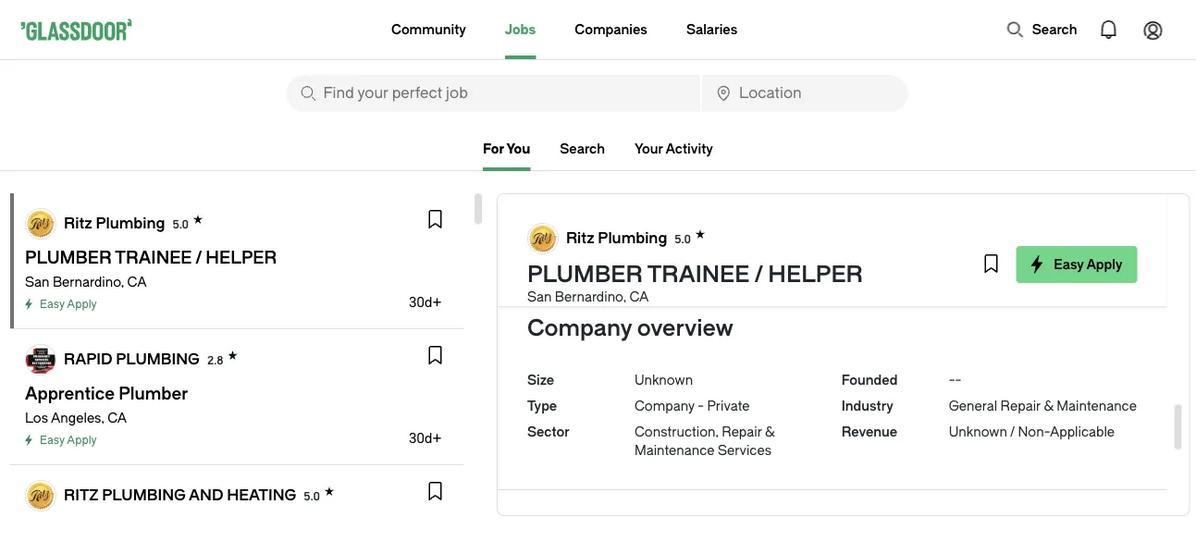 Task type: locate. For each thing, give the bounding box(es) containing it.
ritz plumbing down includes
[[566, 229, 667, 247]]

0 horizontal spatial bernardino,
[[52, 274, 124, 290]]

None field
[[286, 75, 700, 112], [702, 75, 908, 112]]

sector
[[527, 424, 570, 439]]

bernardino, up rapid
[[52, 274, 124, 290]]

easy apply down san bernardino, ca
[[39, 298, 96, 311]]

easy for ritz plumbing
[[39, 298, 64, 311]]

& inside construction, repair & maintenance services
[[765, 424, 775, 439]]

"glassdoor down no
[[566, 238, 634, 254]]

0 vertical spatial 30d+
[[408, 295, 441, 310]]

0 horizontal spatial ritz
[[63, 215, 92, 232]]

&
[[1044, 398, 1054, 414], [765, 424, 775, 439]]

apply for ritz plumbing
[[66, 298, 96, 311]]

0 vertical spatial maintenance
[[1057, 398, 1137, 414]]

you
[[507, 141, 530, 156]]

0 horizontal spatial san
[[25, 274, 49, 290]]

private
[[707, 398, 750, 414]]

ritz plumbing
[[63, 215, 165, 232], [566, 229, 667, 247]]

2 if from the top
[[527, 220, 535, 235]]

easy apply inside the easy apply button
[[1054, 257, 1123, 272]]

repair
[[1001, 398, 1041, 414], [722, 424, 762, 439]]

unknown for unknown
[[635, 372, 693, 388]]

1 vertical spatial easy apply
[[39, 298, 96, 311]]

/ down our
[[755, 262, 763, 288]]

1 horizontal spatial bernardino,
[[555, 289, 626, 304]]

maintenance for construction, repair & maintenance services
[[635, 443, 715, 458]]

5.0
[[172, 218, 188, 231], [675, 233, 691, 246], [303, 490, 320, 503]]

unknown up company - private
[[635, 372, 693, 388]]

1 horizontal spatial &
[[1044, 398, 1054, 414]]

unknown
[[635, 372, 693, 388], [949, 424, 1007, 439]]

san down plumber
[[527, 289, 552, 304]]

easy down san bernardino, ca
[[39, 298, 64, 311]]

Search location field
[[702, 75, 908, 112]]

company up the construction,
[[635, 398, 695, 414]]

2 vertical spatial 5.0
[[303, 490, 320, 503]]

company
[[527, 315, 632, 341], [635, 398, 695, 414]]

0 horizontal spatial &
[[765, 424, 775, 439]]

1 vertical spatial if
[[527, 220, 535, 235]]

0 horizontal spatial repair
[[722, 424, 762, 439]]

0 vertical spatial if
[[527, 201, 535, 216]]

1 none field from the left
[[286, 75, 700, 112]]

industry
[[842, 398, 893, 414]]

30d+
[[408, 295, 441, 310], [408, 431, 441, 446]]

ritz up san bernardino, ca
[[63, 215, 92, 232]]

0 vertical spatial 5.0
[[172, 218, 188, 231]]

plumbing
[[95, 215, 165, 232], [598, 229, 667, 247]]

apply down angeles,
[[66, 434, 96, 447]]

or
[[722, 201, 735, 216]]

0 vertical spatial company
[[527, 315, 632, 341]]

2 horizontal spatial ca
[[630, 289, 649, 304]]

ca right angeles,
[[107, 410, 126, 426]]

0 vertical spatial easy apply
[[1054, 257, 1123, 272]]

1 horizontal spatial san
[[527, 289, 552, 304]]

salary down includes
[[616, 220, 652, 235]]

bernardino,
[[52, 274, 124, 290], [555, 289, 626, 304]]

a up data,
[[672, 201, 680, 216]]

"glassdoor down their in the top right of the page
[[817, 220, 885, 235]]

ca up the rapid plumbing
[[127, 274, 146, 290]]

"glassdoor
[[817, 220, 885, 235], [566, 238, 634, 254]]

search inside search button
[[1032, 22, 1077, 37]]

0 horizontal spatial an
[[538, 201, 553, 216]]

plumbing left and in the left of the page
[[102, 487, 185, 504]]

apply down the more on the right top of page
[[1087, 257, 1123, 272]]

& up 'services'
[[765, 424, 775, 439]]

1 horizontal spatial ca
[[127, 274, 146, 290]]

& for construction,
[[765, 424, 775, 439]]

an right as at the top of the page
[[985, 201, 1000, 216]]

ritz plumbing logo image up san bernardino, ca
[[25, 209, 55, 239]]

bernardino, inside jobs list element
[[52, 274, 124, 290]]

1 horizontal spatial repair
[[1001, 398, 1041, 414]]

plumbing down includes
[[598, 229, 667, 247]]

bernardino, down plumber
[[555, 289, 626, 304]]

an
[[538, 201, 553, 216], [985, 201, 1000, 216]]

easy
[[1054, 257, 1084, 272], [39, 298, 64, 311], [39, 434, 64, 447]]

easy down los
[[39, 434, 64, 447]]

2 none field from the left
[[702, 75, 908, 112]]

founded
[[842, 372, 898, 388]]

30d+ for plumbing
[[408, 295, 441, 310]]

1 vertical spatial plumbing
[[102, 487, 185, 504]]

0 horizontal spatial salary
[[616, 220, 652, 235]]

1 vertical spatial easy
[[39, 298, 64, 311]]

2 30d+ from the top
[[408, 431, 441, 446]]

0 vertical spatial search
[[1032, 22, 1077, 37]]

0 vertical spatial apply
[[1087, 257, 1123, 272]]

your activity
[[635, 141, 713, 156]]

2 vertical spatial easy
[[39, 434, 64, 447]]

0 horizontal spatial ritz plumbing logo image
[[25, 209, 55, 239]]

0 horizontal spatial "glassdoor
[[566, 238, 634, 254]]

see
[[709, 238, 731, 254]]

1 horizontal spatial search
[[1032, 22, 1077, 37]]

easy down learn
[[1054, 257, 1084, 272]]

construction, repair & maintenance services
[[635, 424, 775, 458]]

search button
[[997, 11, 1087, 48]]

available.
[[962, 220, 1018, 235]]

job
[[549, 220, 568, 235]]

2 horizontal spatial 5.0
[[675, 233, 691, 246]]

plumbing up san bernardino, ca
[[95, 215, 165, 232]]

their
[[835, 201, 862, 216]]

job,
[[866, 201, 888, 216]]

salary right or in the top right of the page
[[738, 201, 774, 216]]

1 vertical spatial &
[[765, 424, 775, 439]]

maintenance down the construction,
[[635, 443, 715, 458]]

1 vertical spatial search
[[560, 141, 605, 156]]

1 vertical spatial repair
[[722, 424, 762, 439]]

1 an from the left
[[538, 201, 553, 216]]

company down plumber
[[527, 315, 632, 341]]

& up non-
[[1044, 398, 1054, 414]]

if
[[527, 201, 535, 216], [527, 220, 535, 235]]

0 horizontal spatial ca
[[107, 410, 126, 426]]

maintenance
[[1057, 398, 1137, 414], [635, 443, 715, 458]]

1 vertical spatial maintenance
[[635, 443, 715, 458]]

salaries
[[686, 22, 738, 37]]

repair inside construction, repair & maintenance services
[[722, 424, 762, 439]]

0 horizontal spatial plumbing
[[95, 215, 165, 232]]

estimates,"
[[637, 238, 706, 254]]

--
[[949, 372, 962, 388]]

1 horizontal spatial an
[[985, 201, 1000, 216]]

none field search location
[[702, 75, 908, 112]]

ca up company overview
[[630, 289, 649, 304]]

/
[[755, 262, 763, 288], [1010, 424, 1015, 439]]

it
[[957, 201, 965, 216]]

jobs
[[505, 22, 536, 37]]

0 vertical spatial plumbing
[[115, 351, 199, 368]]

a down range at the top
[[806, 220, 814, 235]]

data,
[[655, 220, 685, 235]]

repair up unknown / non-applicable
[[1001, 398, 1041, 414]]

1 vertical spatial 30d+
[[408, 431, 441, 446]]

1 if from the top
[[527, 201, 535, 216]]

on
[[816, 201, 832, 216]]

1 vertical spatial company
[[635, 398, 695, 414]]

0 vertical spatial "glassdoor
[[817, 220, 885, 235]]

1 horizontal spatial unknown
[[949, 424, 1007, 439]]

ritz plumbing and heating
[[63, 487, 296, 504]]

1 vertical spatial unknown
[[949, 424, 1007, 439]]

non-
[[1018, 424, 1050, 439]]

1 vertical spatial /
[[1010, 424, 1015, 439]]

a
[[672, 201, 680, 216], [538, 220, 546, 235], [806, 220, 814, 235]]

ritz plumbing logo image inside jobs list element
[[25, 209, 55, 239]]

1 horizontal spatial company
[[635, 398, 695, 414]]

company for company - private
[[635, 398, 695, 414]]

easy apply
[[1054, 257, 1123, 272], [39, 298, 96, 311], [39, 434, 96, 447]]

apply down san bernardino, ca
[[66, 298, 96, 311]]

ritz plumbing logo image left has
[[528, 224, 558, 254]]

repair up 'services'
[[722, 424, 762, 439]]

for you
[[483, 141, 530, 156]]

0 vertical spatial &
[[1044, 398, 1054, 414]]

easy apply down los angeles, ca at bottom left
[[39, 434, 96, 447]]

0 horizontal spatial company
[[527, 315, 632, 341]]

0 horizontal spatial none field
[[286, 75, 700, 112]]

ritz plumbing logo image
[[25, 209, 55, 239], [528, 224, 558, 254]]

apply inside button
[[1087, 257, 1123, 272]]

easy apply down the more on the right top of page
[[1054, 257, 1123, 272]]

rapid plumbing logo image
[[25, 345, 55, 375]]

1 vertical spatial apply
[[66, 298, 96, 311]]

0 horizontal spatial ritz plumbing
[[63, 215, 165, 232]]

1 horizontal spatial salary
[[683, 201, 719, 216]]

easy apply button
[[1016, 246, 1138, 283]]

search
[[1032, 22, 1077, 37], [560, 141, 605, 156]]

2 horizontal spatial salary
[[738, 201, 774, 216]]

plumbing left '2.8'
[[115, 351, 199, 368]]

0 vertical spatial repair
[[1001, 398, 1041, 414]]

has
[[571, 220, 593, 235]]

rapid plumbing
[[63, 351, 199, 368]]

0 vertical spatial unknown
[[635, 372, 693, 388]]

- for --
[[955, 372, 962, 388]]

ca for plumbing
[[127, 274, 146, 290]]

maintenance up applicable
[[1057, 398, 1137, 414]]

1 horizontal spatial maintenance
[[1057, 398, 1137, 414]]

2 horizontal spatial a
[[806, 220, 814, 235]]

ca
[[127, 274, 146, 290], [630, 289, 649, 304], [107, 410, 126, 426]]

ritz
[[63, 215, 92, 232], [566, 229, 595, 247]]

your activity link
[[635, 141, 713, 156]]

0 vertical spatial easy
[[1054, 257, 1084, 272]]

unknown down the general
[[949, 424, 1007, 439]]

an up "job"
[[538, 201, 553, 216]]

los angeles, ca
[[25, 410, 126, 426]]

1 30d+ from the top
[[408, 295, 441, 310]]

0 horizontal spatial unknown
[[635, 372, 693, 388]]

salary up glassdoor
[[683, 201, 719, 216]]

san up rapid plumbing logo
[[25, 274, 49, 290]]

2 vertical spatial apply
[[66, 434, 96, 447]]

1 horizontal spatial ritz
[[566, 229, 595, 247]]

1 horizontal spatial none field
[[702, 75, 908, 112]]

plumbing inside jobs list element
[[95, 215, 165, 232]]

0 horizontal spatial /
[[755, 262, 763, 288]]

/ left non-
[[1010, 424, 1015, 439]]

type
[[527, 398, 557, 414]]

-
[[949, 372, 955, 388], [955, 372, 962, 388], [698, 398, 704, 414]]

repair for general
[[1001, 398, 1041, 414]]

employer
[[557, 201, 614, 216]]

2 vertical spatial easy apply
[[39, 434, 96, 447]]

apply
[[1087, 257, 1123, 272], [66, 298, 96, 311], [66, 434, 96, 447]]

maintenance inside construction, repair & maintenance services
[[635, 443, 715, 458]]

san
[[25, 274, 49, 290], [527, 289, 552, 304]]

0 horizontal spatial maintenance
[[635, 443, 715, 458]]

services
[[718, 443, 772, 458]]

jobs list element
[[10, 193, 463, 554]]

salary
[[683, 201, 719, 216], [738, 201, 774, 216], [616, 220, 652, 235]]

a left "job"
[[538, 220, 546, 235]]

learn
[[1039, 220, 1070, 235]]

plumbing
[[115, 351, 199, 368], [102, 487, 185, 504]]

ritz left no
[[566, 229, 595, 247]]

trainee
[[647, 262, 750, 288]]

ritz plumbing up san bernardino, ca
[[63, 215, 165, 232]]

unknown / non-applicable
[[949, 424, 1115, 439]]

0 vertical spatial /
[[755, 262, 763, 288]]

display
[[912, 201, 954, 216]]



Task type: vqa. For each thing, say whether or not it's contained in the screenshot.
bowls
no



Task type: describe. For each thing, give the bounding box(es) containing it.
about
[[527, 238, 563, 254]]

2.8
[[207, 354, 223, 367]]

if an employer includes a salary or salary range on their job, we display it as an "employer estimate". if a job has no salary data, glassdoor displays a "glassdoor estimate" if available.  to learn more about "glassdoor estimates," see our
[[527, 201, 1132, 254]]

construction,
[[635, 424, 719, 439]]

company for company overview
[[527, 315, 632, 341]]

if
[[951, 220, 958, 235]]

for you link
[[483, 141, 530, 171]]

Search keyword field
[[286, 75, 700, 112]]

ritz plumbing and heating logo image
[[25, 481, 55, 511]]

bernardino, inside plumber trainee / helper san bernardino, ca
[[555, 289, 626, 304]]

plumber
[[527, 262, 643, 288]]

includes
[[618, 201, 669, 216]]

no
[[596, 220, 612, 235]]

applicable
[[1050, 424, 1115, 439]]

easy for rapid plumbing
[[39, 434, 64, 447]]

0 horizontal spatial search
[[560, 141, 605, 156]]

none field search keyword
[[286, 75, 700, 112]]

"employer
[[1003, 201, 1068, 216]]

easy apply for ritz plumbing
[[39, 298, 96, 311]]

los
[[25, 410, 48, 426]]

jobs link
[[505, 0, 536, 59]]

unknown for unknown / non-applicable
[[949, 424, 1007, 439]]

1 vertical spatial "glassdoor
[[566, 238, 634, 254]]

activity
[[666, 141, 713, 156]]

1 horizontal spatial ritz plumbing
[[566, 229, 667, 247]]

easy apply for rapid plumbing
[[39, 434, 96, 447]]

estimate"
[[888, 220, 948, 235]]

glassdoor
[[688, 220, 751, 235]]

angeles,
[[50, 410, 104, 426]]

1 horizontal spatial 5.0
[[303, 490, 320, 503]]

for
[[483, 141, 504, 156]]

displays
[[754, 220, 803, 235]]

and
[[188, 487, 223, 504]]

2 an from the left
[[985, 201, 1000, 216]]

san inside plumber trainee / helper san bernardino, ca
[[527, 289, 552, 304]]

ritz
[[63, 487, 98, 504]]

/ inside plumber trainee / helper san bernardino, ca
[[755, 262, 763, 288]]

ritz inside jobs list element
[[63, 215, 92, 232]]

san bernardino, ca
[[25, 274, 146, 290]]

easy inside button
[[1054, 257, 1084, 272]]

ca inside plumber trainee / helper san bernardino, ca
[[630, 289, 649, 304]]

heating
[[226, 487, 296, 504]]

1 horizontal spatial /
[[1010, 424, 1015, 439]]

we
[[891, 201, 909, 216]]

companies link
[[575, 0, 648, 59]]

more
[[1073, 220, 1106, 235]]

0 horizontal spatial 5.0
[[172, 218, 188, 231]]

san inside jobs list element
[[25, 274, 49, 290]]

company overview
[[527, 315, 734, 341]]

repair for construction,
[[722, 424, 762, 439]]

helper
[[768, 262, 863, 288]]

apply for rapid plumbing
[[66, 434, 96, 447]]

1 vertical spatial 5.0
[[675, 233, 691, 246]]

salaries link
[[686, 0, 738, 59]]

our
[[734, 238, 755, 254]]

plumbing for rapid
[[115, 351, 199, 368]]

community link
[[391, 0, 466, 59]]

your
[[635, 141, 663, 156]]

rapid
[[63, 351, 112, 368]]

& for general
[[1044, 398, 1054, 414]]

30d+ for plumbing
[[408, 431, 441, 446]]

1 horizontal spatial a
[[672, 201, 680, 216]]

revenue
[[842, 424, 898, 439]]

1 horizontal spatial ritz plumbing logo image
[[528, 224, 558, 254]]

plumbing for ritz
[[102, 487, 185, 504]]

range
[[777, 201, 812, 216]]

0 horizontal spatial a
[[538, 220, 546, 235]]

to
[[1021, 220, 1036, 235]]

estimate".
[[1071, 201, 1132, 216]]

overview
[[637, 315, 734, 341]]

community
[[391, 22, 466, 37]]

- for company - private
[[698, 398, 704, 414]]

maintenance for general repair & maintenance
[[1057, 398, 1137, 414]]

1 horizontal spatial "glassdoor
[[817, 220, 885, 235]]

search link
[[560, 141, 605, 156]]

size
[[527, 372, 554, 388]]

general repair & maintenance
[[949, 398, 1137, 414]]

1 horizontal spatial plumbing
[[598, 229, 667, 247]]

company - private
[[635, 398, 750, 414]]

general
[[949, 398, 997, 414]]

companies
[[575, 22, 648, 37]]

ritz plumbing inside jobs list element
[[63, 215, 165, 232]]

plumber trainee / helper san bernardino, ca
[[527, 262, 863, 304]]

as
[[968, 201, 982, 216]]

ca for plumbing
[[107, 410, 126, 426]]



